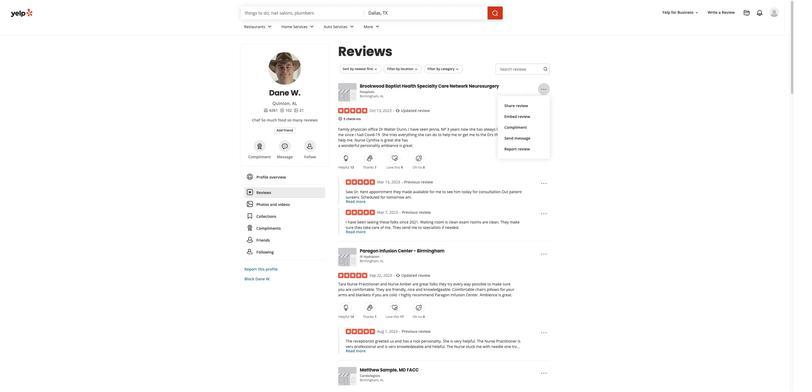 Task type: vqa. For each thing, say whether or not it's contained in the screenshot.
'102'
yes



Task type: describe. For each thing, give the bounding box(es) containing it.
none field near
[[369, 10, 484, 16]]

ambiance
[[381, 143, 399, 148]]

1 vertical spatial dane
[[256, 277, 265, 282]]

for right available
[[430, 190, 435, 195]]

photos element
[[294, 108, 304, 113]]

no for 17
[[419, 315, 423, 320]]

cynthia
[[367, 138, 380, 143]]

infusion inside "paragon infusion center - birmingham iv hydration birmingham, al"
[[380, 248, 397, 255]]

quinton,
[[273, 101, 291, 107]]

report for report this profile
[[245, 267, 257, 272]]

to left 'the'
[[476, 132, 480, 138]]

make inside the receptionist greeted us and has a nice personality. she is very helpful. the nurse practitioner is very professional and is very knowledgeable and helpful. the nurse stuck me with needle one try she was very good knowledgeable and attentive.infusions. they are top notch in their care and do everything they can to help make you as comfortable as possible. the office very clean as well as their infusion area comfortable chairs with big screen televisions. the time passes by quickly.
[[395, 355, 405, 361]]

2 horizontal spatial can
[[503, 132, 509, 138]]

restaurants link
[[240, 20, 277, 35]]

very up was
[[346, 345, 354, 350]]

surgery.
[[346, 195, 360, 200]]

can inside the receptionist greeted us and has a nice personality. she is very helpful. the nurse practitioner is very professional and is very knowledgeable and helpful. the nurse stuck me with needle one try she was very good knowledgeable and attentive.infusions. they are top notch in their care and do everything they can to help make you as comfortable as possible. the office very clean as well as their infusion area comfortable chairs with big screen televisions. the time passes by quickly.
[[374, 355, 381, 361]]

2023 for aug 1, 2023
[[389, 329, 398, 335]]

way
[[464, 282, 471, 287]]

1 vertical spatial comfortable
[[380, 361, 401, 366]]

16 chevron down v2 image for filter by category
[[456, 67, 460, 71]]

w. inside dane w. quinton, al
[[291, 88, 301, 98]]

home
[[282, 24, 293, 29]]

room
[[435, 220, 445, 225]]

0 vertical spatial with
[[483, 345, 491, 350]]

i inside i have been seeing these folks since 2021. waiting room is clean exam rooms are clean. they make sure they take care of me. they send me to specialists if needed. read more
[[346, 220, 347, 225]]

14
[[351, 315, 354, 320]]

1 vertical spatial you
[[375, 293, 382, 298]]

block dane w.
[[245, 277, 271, 282]]

reviews element
[[280, 108, 292, 113]]

(14 reactions) element
[[351, 315, 354, 320]]

for down appointment
[[381, 195, 386, 200]]

sort by newest first
[[343, 67, 374, 71]]

me down family
[[339, 132, 344, 138]]

your
[[507, 287, 515, 293]]

2 vertical spatial previous
[[402, 329, 418, 335]]

patient
[[510, 190, 522, 195]]

nurse left stuck
[[455, 345, 465, 350]]

filter for filter by category
[[428, 67, 436, 71]]

had
[[357, 132, 364, 138]]

profile overview link
[[245, 172, 326, 183]]

16 update v2 image
[[396, 274, 401, 278]]

hospitals
[[360, 90, 375, 94]]

friendly,
[[393, 287, 407, 293]]

message image
[[282, 143, 288, 150]]

1,
[[385, 329, 388, 335]]

saw dr. kent appointment they made available for me to see him today for consultation.out patient surgery. scheduled for tomorrow am. read more
[[346, 190, 522, 204]]

Near text field
[[369, 10, 484, 16]]

report review
[[505, 147, 531, 152]]

22,
[[377, 273, 383, 278]]

3 as from the left
[[499, 355, 503, 361]]

2021.
[[410, 220, 420, 225]]

us
[[390, 339, 394, 344]]

to inside i have been seeing these folks since 2021. waiting room is clean exam rooms are clean. they make sure they take care of me. they send me to specialists if needed. read more
[[419, 225, 422, 230]]

well
[[504, 355, 511, 361]]

4 as from the left
[[512, 355, 516, 361]]

16 chevron down v2 image for yelp for business
[[695, 10, 700, 15]]

thanks 1 for 14
[[363, 315, 377, 320]]

the left time
[[462, 361, 469, 366]]

ins
[[357, 117, 361, 121]]

and down "greeted"
[[377, 345, 384, 350]]

infusion
[[355, 361, 370, 366]]

nurse inside family physician office dr walter dunn, i have seen jenna, np 3 years now she has always listened to me since i had covid-19. she tries everything she can do to help me or get me  to the drs that can help me. nurse cynthia is great she has a wonderful personality ambiance is great.
[[355, 138, 366, 143]]

and right arms
[[349, 293, 355, 298]]

this for 17
[[394, 315, 400, 320]]

1 vertical spatial knowledgeable
[[380, 350, 406, 355]]

practitioner inside the receptionist greeted us and has a nice personality. she is very helpful. the nurse practitioner is very professional and is very knowledgeable and helpful. the nurse stuck me with needle one try she was very good knowledgeable and attentive.infusions. they are top notch in their care and do everything they can to help make you as comfortable as possible. the office very clean as well as their infusion area comfortable chairs with big screen televisions. the time passes by quickly.
[[497, 339, 517, 344]]

helpful 13
[[339, 165, 354, 170]]

seen
[[420, 127, 429, 132]]

review up waiting
[[419, 210, 431, 215]]

previous for since
[[402, 210, 418, 215]]

nice inside the receptionist greeted us and has a nice personality. she is very helpful. the nurse practitioner is very professional and is very knowledgeable and helpful. the nurse stuck me with needle one try she was very good knowledgeable and attentive.infusions. they are top notch in their care and do everything they can to help make you as comfortable as possible. the office very clean as well as their infusion area comfortable chairs with big screen televisions. the time passes by quickly.
[[413, 339, 421, 344]]

read inside i have been seeing these folks since 2021. waiting room is clean exam rooms are clean. they make sure they take care of me. they send me to specialists if needed. read more
[[346, 230, 355, 235]]

(13 reactions) element
[[351, 165, 354, 170]]

great inside family physician office dr walter dunn, i have seen jenna, np 3 years now she has always listened to me since i had covid-19. she tries everything she can do to help me or get me  to the drs that can help me. nurse cynthia is great she has a wonderful personality ambiance is great.
[[385, 138, 394, 143]]

location
[[401, 67, 414, 71]]

mar for mar 15, 2023
[[378, 180, 385, 185]]

are up "cold."
[[386, 287, 392, 293]]

reviews menu item
[[245, 188, 326, 198]]

send message
[[505, 136, 531, 141]]

passes
[[478, 361, 490, 366]]

wonderful
[[342, 143, 360, 148]]

24 chevron down v2 image for restaurants
[[267, 23, 273, 30]]

business categories element
[[240, 20, 780, 35]]

review inside button
[[519, 114, 531, 119]]

mar for mar 7, 2023
[[378, 210, 385, 215]]

follow
[[304, 154, 316, 160]]

top
[[466, 350, 472, 355]]

they inside the receptionist greeted us and has a nice personality. she is very helpful. the nurse practitioner is very professional and is very knowledgeable and helpful. the nurse stuck me with needle one try she was very good knowledgeable and attentive.infusions. they are top notch in their care and do everything they can to help make you as comfortable as possible. the office very clean as well as their infusion area comfortable chairs with big screen televisions. the time passes by quickly.
[[450, 350, 458, 355]]

to inside the receptionist greeted us and has a nice personality. she is very helpful. the nurse practitioner is very professional and is very knowledgeable and helpful. the nurse stuck me with needle one try she was very good knowledgeable and attentive.infusions. they are top notch in their care and do everything they can to help make you as comfortable as possible. the office very clean as well as their infusion area comfortable chairs with big screen televisions. the time passes by quickly.
[[382, 355, 385, 361]]

report this profile
[[245, 267, 278, 272]]

the up notch
[[477, 339, 484, 344]]

birmingham, inside matthew sample, md facc cardiologists birmingham, al
[[360, 378, 380, 383]]

that
[[495, 132, 502, 138]]

knowledgeable.
[[424, 287, 452, 293]]

1 vertical spatial help
[[339, 138, 346, 143]]

business
[[678, 10, 694, 15]]

share
[[505, 103, 515, 108]]

0 horizontal spatial reviews
[[304, 118, 318, 123]]

a inside the receptionist greeted us and has a nice personality. she is very helpful. the nurse practitioner is very professional and is very knowledgeable and helpful. the nurse stuck me with needle one try she was very good knowledgeable and attentive.infusions. they are top notch in their care and do everything they can to help make you as comfortable as possible. the office very clean as well as their infusion area comfortable chairs with big screen televisions. the time passes by quickly.
[[410, 339, 412, 344]]

very down professional
[[361, 350, 369, 355]]

center.
[[466, 293, 479, 298]]

she down tries
[[395, 138, 401, 143]]

following menu item
[[245, 247, 326, 260]]

me. inside family physician office dr walter dunn, i have seen jenna, np 3 years now she has always listened to me since i had covid-19. she tries everything she can do to help me or get me  to the drs that can help me. nurse cynthia is great she has a wonderful personality ambiance is great.
[[347, 138, 354, 143]]

a inside family physician office dr walter dunn, i have seen jenna, np 3 years now she has always listened to me since i had covid-19. she tries everything she can do to help me or get me  to the drs that can help me. nurse cynthia is great she has a wonderful personality ambiance is great.
[[339, 143, 341, 148]]

24 friends v2 image
[[247, 237, 253, 244]]

me right "get"
[[470, 132, 475, 138]]

and up recommend
[[416, 287, 423, 293]]

by for newest
[[350, 67, 354, 71]]

send
[[505, 136, 514, 141]]

review up tara nurse practitioner and nurse amber are great folks they try every way possible to make sure you are comfortable. they are friendly, nice and knowledgeable. comfortable chairs pillows for your arms and blankets if you are cold. i highly recommend paragon infusion center. ambience is great.
[[419, 273, 431, 278]]

1 vertical spatial has
[[402, 138, 408, 143]]

block
[[245, 277, 255, 282]]

search image
[[544, 67, 548, 71]]

check-
[[347, 117, 357, 121]]

they inside the receptionist greeted us and has a nice personality. she is very helpful. the nurse practitioner is very professional and is very knowledgeable and helpful. the nurse stuck me with needle one try she was very good knowledgeable and attentive.infusions. they are top notch in their care and do everything they can to help make you as comfortable as possible. the office very clean as well as their infusion area comfortable chairs with big screen televisions. the time passes by quickly.
[[366, 355, 373, 361]]

i left had
[[355, 132, 356, 138]]

they right clean.
[[501, 220, 509, 225]]

review up available
[[421, 180, 433, 185]]

1 menu image from the top
[[541, 86, 548, 93]]

tara
[[339, 282, 346, 287]]

0 vertical spatial has
[[477, 127, 483, 132]]

al inside matthew sample, md facc cardiologists birmingham, al
[[381, 378, 384, 383]]

to down np on the right of the page
[[438, 132, 442, 138]]

oct 13, 2023
[[370, 108, 392, 113]]

sure inside i have been seeing these folks since 2021. waiting room is clean exam rooms are clean. they make sure they take care of me. they send me to specialists if needed. read more
[[346, 225, 354, 230]]

al inside dane w. quinton, al
[[292, 101, 297, 107]]

are inside i have been seeing these folks since 2021. waiting room is clean exam rooms are clean. they make sure they take care of me. they send me to specialists if needed. read more
[[483, 220, 489, 225]]

scheduled
[[361, 195, 380, 200]]

or
[[458, 132, 462, 138]]

0 vertical spatial comfortable
[[418, 355, 440, 361]]

food
[[278, 118, 287, 123]]

5
[[344, 117, 346, 121]]

ambience
[[480, 293, 498, 298]]

2023 for sep 22, 2023
[[384, 273, 392, 278]]

filter by category button
[[424, 65, 464, 73]]

filter for filter by location
[[388, 67, 396, 71]]

menu image for the receptionist greeted us and has a nice personality. she is very helpful. the nurse practitioner is very professional and is very knowledgeable and helpful. the nurse stuck me with needle one try she was very good knowledgeable and attentive.infusions. they are top notch in their care and do everything they can to help make you as comfortable as possible. the office very clean as well as their infusion area comfortable chairs with big screen televisions. the time passes by quickly.
[[541, 330, 548, 337]]

do inside the receptionist greeted us and has a nice personality. she is very helpful. the nurse practitioner is very professional and is very knowledgeable and helpful. the nurse stuck me with needle one try she was very good knowledgeable and attentive.infusions. they are top notch in their care and do everything they can to help make you as comfortable as possible. the office very clean as well as their infusion area comfortable chairs with big screen televisions. the time passes by quickly.
[[514, 350, 519, 355]]

review down send message button
[[518, 147, 531, 152]]

message
[[277, 154, 293, 160]]

him
[[454, 190, 461, 195]]

updated for health
[[401, 108, 417, 113]]

nurse up needle
[[485, 339, 496, 344]]

seeing
[[368, 220, 379, 225]]

and left videos
[[270, 202, 277, 207]]

2 horizontal spatial a
[[719, 10, 722, 15]]

collections link
[[245, 211, 326, 222]]

4261
[[269, 108, 278, 113]]

5 star rating image for mar 15, 2023
[[346, 180, 375, 185]]

sure inside tara nurse practitioner and nurse amber are great folks they try every way possible to make sure you are comfortable. they are friendly, nice and knowledgeable. comfortable chairs pillows for your arms and blankets if you are cold. i highly recommend paragon infusion center. ambience is great.
[[503, 282, 511, 287]]

5 star rating image for oct 13, 2023
[[339, 108, 368, 114]]

clean.
[[490, 220, 500, 225]]

search
[[501, 67, 513, 72]]

24 chevron down v2 image for home services
[[309, 23, 315, 30]]

do inside family physician office dr walter dunn, i have seen jenna, np 3 years now she has always listened to me since i had covid-19. she tries everything she can do to help me or get me  to the drs that can help me. nurse cynthia is great she has a wonderful personality ambiance is great.
[[433, 132, 437, 138]]

and down sep 22, 2023
[[381, 282, 387, 287]]

the receptionist greeted us and has a nice personality. she is very helpful. the nurse practitioner is very professional and is very knowledgeable and helpful. the nurse stuck me with needle one try she was very good knowledgeable and attentive.infusions. they are top notch in their care and do everything they can to help make you as comfortable as possible. the office very clean as well as their infusion area comfortable chairs with big screen televisions. the time passes by quickly.
[[346, 339, 521, 366]]

professional
[[355, 345, 376, 350]]

they inside tara nurse practitioner and nurse amber are great folks they try every way possible to make sure you are comfortable. they are friendly, nice and knowledgeable. comfortable chairs pillows for your arms and blankets if you are cold. i highly recommend paragon infusion center. ambience is great.
[[439, 282, 447, 287]]

3 more from the top
[[356, 349, 366, 354]]

the up read more
[[346, 339, 353, 344]]

tries
[[390, 132, 398, 138]]

very down us
[[389, 345, 396, 350]]

np
[[441, 127, 447, 132]]

5 star rating image for sep 22, 2023
[[339, 273, 368, 279]]

waiting
[[421, 220, 434, 225]]

2023 for mar 15, 2023
[[392, 180, 401, 185]]

photos
[[257, 202, 269, 207]]

and up facc
[[407, 350, 414, 355]]

0 vertical spatial knowledgeable
[[397, 345, 424, 350]]

0 vertical spatial help
[[443, 132, 451, 138]]

overview
[[270, 175, 286, 180]]

comfortable
[[453, 287, 475, 293]]

thanks for helpful 13
[[363, 165, 374, 170]]

filters group
[[339, 65, 465, 73]]

by for category
[[437, 67, 441, 71]]

and right us
[[395, 339, 402, 344]]

by for location
[[397, 67, 400, 71]]

read more button for have
[[346, 230, 366, 235]]

1 horizontal spatial can
[[426, 132, 432, 138]]

24 collections v2 image
[[247, 213, 253, 220]]

updated for center
[[402, 273, 418, 278]]

everything inside family physician office dr walter dunn, i have seen jenna, np 3 years now she has always listened to me since i had covid-19. she tries everything she can do to help me or get me  to the drs that can help me. nurse cynthia is great she has a wonderful personality ambiance is great.
[[399, 132, 417, 138]]

paragon inside tara nurse practitioner and nurse amber are great folks they try every way possible to make sure you are comfortable. they are friendly, nice and knowledgeable. comfortable chairs pillows for your arms and blankets if you are cold. i highly recommend paragon infusion center. ambience is great.
[[435, 293, 450, 298]]

more inside saw dr. kent appointment they made available for me to see him today for consultation.out patient surgery. scheduled for tomorrow am. read more
[[356, 199, 366, 204]]

since inside family physician office dr walter dunn, i have seen jenna, np 3 years now she has always listened to me since i had covid-19. she tries everything she can do to help me or get me  to the drs that can help me. nurse cynthia is great she has a wonderful personality ambiance is great.
[[345, 132, 354, 138]]

2 vertical spatial previous review
[[402, 329, 431, 335]]

thanks for helpful 14
[[363, 315, 374, 320]]

physician
[[351, 127, 367, 132]]

0 horizontal spatial with
[[414, 361, 421, 366]]

yelp for business button
[[661, 8, 702, 17]]

me down years
[[452, 132, 457, 138]]

arms
[[339, 293, 348, 298]]

take
[[364, 225, 371, 230]]

matthew sample, md facc cardiologists birmingham, al
[[360, 368, 419, 383]]

possible
[[472, 282, 487, 287]]

0 vertical spatial their
[[489, 350, 497, 355]]

2023 for oct 13, 2023
[[383, 108, 392, 113]]

to up send message
[[512, 127, 516, 132]]

16 check in v2 image
[[339, 117, 343, 121]]

the up possible.
[[447, 345, 454, 350]]

oh for 9
[[413, 165, 418, 170]]

services for home services
[[294, 24, 308, 29]]

brookwood
[[360, 83, 385, 89]]

center
[[398, 248, 413, 255]]

is inside i have been seeing these folks since 2021. waiting room is clean exam rooms are clean. they make sure they take care of me. they send me to specialists if needed. read more
[[446, 220, 448, 225]]

24 photos v2 image
[[247, 201, 253, 208]]

by inside the receptionist greeted us and has a nice personality. she is very helpful. the nurse practitioner is very professional and is very knowledgeable and helpful. the nurse stuck me with needle one try she was very good knowledgeable and attentive.infusions. they are top notch in their care and do everything they can to help make you as comfortable as possible. the office very clean as well as their infusion area comfortable chairs with big screen televisions. the time passes by quickly.
[[491, 361, 496, 366]]

region containing brookwood baptist health specialty care network neurosurgery
[[336, 59, 553, 392]]

nurse up the friendly,
[[388, 282, 399, 287]]

profile
[[257, 175, 269, 180]]

profile
[[266, 267, 278, 272]]

5 star rating image for aug 1, 2023
[[346, 329, 375, 335]]

infusion inside tara nurse practitioner and nurse amber are great folks they try every way possible to make sure you are comfortable. they are friendly, nice and knowledgeable. comfortable chairs pillows for your arms and blankets if you are cold. i highly recommend paragon infusion center. ambience is great.
[[451, 293, 465, 298]]

everything inside the receptionist greeted us and has a nice personality. she is very helpful. the nurse practitioner is very professional and is very knowledgeable and helpful. the nurse stuck me with needle one try she was very good knowledgeable and attentive.infusions. they are top notch in their care and do everything they can to help make you as comfortable as possible. the office very clean as well as their infusion area comfortable chairs with big screen televisions. the time passes by quickly.
[[346, 355, 365, 361]]

drs
[[488, 132, 494, 138]]

-
[[414, 248, 416, 255]]

24 chevron down v2 image for auto services
[[349, 23, 355, 30]]

great. inside tara nurse practitioner and nurse amber are great folks they try every way possible to make sure you are comfortable. they are friendly, nice and knowledgeable. comfortable chairs pillows for your arms and blankets if you are cold. i highly recommend paragon infusion center. ambience is great.
[[503, 293, 513, 298]]

are left "cold."
[[383, 293, 389, 298]]

3 menu image from the top
[[541, 371, 548, 377]]

24 following v2 image
[[247, 249, 253, 255]]

folks inside tara nurse practitioner and nurse amber are great folks they try every way possible to make sure you are comfortable. they are friendly, nice and knowledgeable. comfortable chairs pillows for your arms and blankets if you are cold. i highly recommend paragon infusion center. ambience is great.
[[430, 282, 438, 287]]

every
[[454, 282, 463, 287]]

health
[[402, 83, 417, 89]]

menu image for saw dr. kent appointment they made available for me to see him today for consultation.out patient surgery. scheduled for tomorrow am.
[[541, 181, 548, 187]]

time
[[470, 361, 477, 366]]

0 horizontal spatial compliment
[[249, 154, 271, 160]]

she inside the receptionist greeted us and has a nice personality. she is very helpful. the nurse practitioner is very professional and is very knowledgeable and helpful. the nurse stuck me with needle one try she was very good knowledgeable and attentive.infusions. they are top notch in their care and do everything they can to help make you as comfortable as possible. the office very clean as well as their infusion area comfortable chairs with big screen televisions. the time passes by quickly.
[[443, 339, 450, 344]]

24 compliment v2 image
[[247, 225, 253, 232]]

review up personality.
[[419, 329, 431, 335]]

oh no 0 for love this 17
[[413, 315, 425, 320]]

so
[[262, 118, 266, 123]]

the
[[481, 132, 487, 138]]

sep 22, 2023
[[370, 273, 392, 278]]

folks inside i have been seeing these folks since 2021. waiting room is clean exam rooms are clean. they make sure they take care of me. they send me to specialists if needed. read more
[[391, 220, 399, 225]]

for right today
[[473, 190, 478, 195]]

al inside "paragon infusion center - birmingham iv hydration birmingham, al"
[[381, 259, 384, 264]]

love for love this 9
[[387, 165, 394, 170]]

102
[[286, 108, 292, 113]]

you inside the receptionist greeted us and has a nice personality. she is very helpful. the nurse practitioner is very professional and is very knowledgeable and helpful. the nurse stuck me with needle one try she was very good knowledgeable and attentive.infusions. they are top notch in their care and do everything they can to help make you as comfortable as possible. the office very clean as well as their infusion area comfortable chairs with big screen televisions. the time passes by quickly.
[[406, 355, 412, 361]]

0 vertical spatial reviews
[[339, 43, 393, 61]]

none field find
[[245, 10, 360, 16]]

they left the "send" at the bottom
[[393, 225, 401, 230]]

great. inside family physician office dr walter dunn, i have seen jenna, np 3 years now she has always listened to me since i had covid-19. she tries everything she can do to help me or get me  to the drs that can help me. nurse cynthia is great she has a wonderful personality ambiance is great.
[[403, 143, 414, 148]]

iv
[[360, 255, 363, 259]]

review up embed review button
[[516, 103, 529, 108]]

family physician office dr walter dunn, i have seen jenna, np 3 years now she has always listened to me since i had covid-19. she tries everything she can do to help me or get me  to the drs that can help me. nurse cynthia is great she has a wonderful personality ambiance is great.
[[339, 127, 516, 148]]

area
[[371, 361, 379, 366]]

review up seen
[[418, 108, 430, 113]]



Task type: locate. For each thing, give the bounding box(es) containing it.
2 0 from the top
[[423, 315, 425, 320]]

is inside tara nurse practitioner and nurse amber are great folks they try every way possible to make sure you are comfortable. they are friendly, nice and knowledgeable. comfortable chairs pillows for your arms and blankets if you are cold. i highly recommend paragon infusion center. ambience is great.
[[499, 293, 502, 298]]

0 vertical spatial try
[[448, 282, 453, 287]]

0 vertical spatial helpful.
[[463, 339, 476, 344]]

make up pillows
[[493, 282, 502, 287]]

None search field
[[241, 7, 504, 20]]

available
[[413, 190, 429, 195]]

2 vertical spatial you
[[406, 355, 412, 361]]

2 24 chevron down v2 image from the left
[[309, 23, 315, 30]]

1 vertical spatial do
[[514, 350, 519, 355]]

filter by location button
[[384, 65, 422, 73]]

5 star rating image for mar 7, 2023
[[346, 210, 375, 216]]

1 1 from the top
[[375, 165, 377, 170]]

16 chevron down v2 image for sort by newest first
[[374, 67, 378, 71]]

menu inside region
[[498, 96, 550, 159]]

dane up quinton,
[[269, 88, 289, 98]]

clean up needed.
[[449, 220, 459, 225]]

folks right these
[[391, 220, 399, 225]]

reviews right many on the top left of the page
[[304, 118, 318, 123]]

if inside i have been seeing these folks since 2021. waiting room is clean exam rooms are clean. they make sure they take care of me. they send me to specialists if needed. read more
[[442, 225, 445, 230]]

yelp
[[663, 10, 671, 15]]

1 vertical spatial everything
[[346, 355, 365, 361]]

maria w. image
[[770, 7, 780, 17]]

2 read from the top
[[346, 230, 355, 235]]

previous review for since
[[402, 210, 431, 215]]

0 vertical spatial you
[[339, 287, 345, 293]]

0 horizontal spatial if
[[372, 293, 374, 298]]

filter inside dropdown button
[[428, 67, 436, 71]]

report up block
[[245, 267, 257, 272]]

2 filter from the left
[[428, 67, 436, 71]]

office inside the receptionist greeted us and has a nice personality. she is very helpful. the nurse practitioner is very professional and is very knowledgeable and helpful. the nurse stuck me with needle one try she was very good knowledgeable and attentive.infusions. they are top notch in their care and do everything they can to help make you as comfortable as possible. the office very clean as well as their infusion area comfortable chairs with big screen televisions. the time passes by quickly.
[[470, 355, 480, 361]]

1
[[375, 165, 377, 170], [375, 315, 377, 320]]

(0 reactions) element right (9 reactions) element
[[423, 165, 425, 170]]

2 birmingham, from the top
[[360, 259, 380, 264]]

this for profile
[[258, 267, 265, 272]]

reviews
[[339, 43, 393, 61], [257, 190, 272, 195]]

0 vertical spatial dane
[[269, 88, 289, 98]]

with
[[483, 345, 491, 350], [414, 361, 421, 366]]

1 24 chevron down v2 image from the left
[[267, 23, 273, 30]]

services for auto services
[[334, 24, 348, 29]]

baptist
[[386, 83, 401, 89]]

1 horizontal spatial do
[[514, 350, 519, 355]]

love left 17
[[386, 315, 393, 320]]

1 vertical spatial great
[[420, 282, 429, 287]]

they up possible.
[[450, 350, 458, 355]]

  text field
[[496, 64, 550, 75]]

reviews inside menu item
[[257, 190, 272, 195]]

2 menu image from the top
[[541, 211, 548, 217]]

menu image
[[541, 86, 548, 93], [541, 211, 548, 217], [541, 251, 548, 258]]

search reviews
[[501, 67, 527, 72]]

i inside tara nurse practitioner and nurse amber are great folks they try every way possible to make sure you are comfortable. they are friendly, nice and knowledgeable. comfortable chairs pillows for your arms and blankets if you are cold. i highly recommend paragon infusion center. ambience is great.
[[399, 293, 400, 298]]

me up notch
[[477, 345, 482, 350]]

as right well
[[512, 355, 516, 361]]

she inside family physician office dr walter dunn, i have seen jenna, np 3 years now she has always listened to me since i had covid-19. she tries everything she can do to help me or get me  to the drs that can help me. nurse cynthia is great she has a wonderful personality ambiance is great.
[[382, 132, 389, 138]]

24 chevron down v2 image inside the "home services" link
[[309, 23, 315, 30]]

al up 16 photos v2
[[292, 101, 297, 107]]

1 vertical spatial great.
[[503, 293, 513, 298]]

5 star rating image up been
[[346, 210, 375, 216]]

5 star rating image up receptionist
[[346, 329, 375, 335]]

neurosurgery
[[469, 83, 500, 89]]

2 (0 reactions) element from the top
[[423, 315, 425, 320]]

1 horizontal spatial great.
[[503, 293, 513, 298]]

0 vertical spatial a
[[719, 10, 722, 15]]

1 vertical spatial w.
[[266, 277, 271, 282]]

in
[[485, 350, 488, 355]]

previous review up personality.
[[402, 329, 431, 335]]

2 thanks from the top
[[363, 315, 374, 320]]

projects image
[[744, 10, 751, 16]]

0 vertical spatial helpful
[[339, 165, 350, 170]]

write
[[708, 10, 718, 15]]

years
[[451, 127, 460, 132]]

a right write
[[719, 10, 722, 15]]

1 oh no 0 from the top
[[413, 165, 425, 170]]

0 vertical spatial oh
[[413, 165, 418, 170]]

make up md
[[395, 355, 405, 361]]

0 horizontal spatial w.
[[266, 277, 271, 282]]

1 horizontal spatial report
[[505, 147, 517, 152]]

3 read from the top
[[346, 349, 355, 354]]

try inside tara nurse practitioner and nurse amber are great folks they try every way possible to make sure you are comfortable. they are friendly, nice and knowledgeable. comfortable chairs pillows for your arms and blankets if you are cold. i highly recommend paragon infusion center. ambience is great.
[[448, 282, 453, 287]]

1 vertical spatial this
[[258, 267, 265, 272]]

read down receptionist
[[346, 349, 355, 354]]

more
[[356, 199, 366, 204], [356, 230, 366, 235], [356, 349, 366, 354]]

2023 right 1,
[[389, 329, 398, 335]]

to up the sample,
[[382, 355, 385, 361]]

16 chevron down v2 image inside 'filter by category' dropdown button
[[456, 67, 460, 71]]

they inside saw dr. kent appointment they made available for me to see him today for consultation.out patient surgery. scheduled for tomorrow am. read more
[[394, 190, 401, 195]]

this left 9
[[395, 165, 401, 170]]

facc
[[407, 368, 419, 374]]

0 for 17
[[423, 315, 425, 320]]

for left your at the bottom right of the page
[[501, 287, 506, 293]]

0 vertical spatial love
[[387, 165, 394, 170]]

me.
[[347, 138, 354, 143], [385, 225, 392, 230]]

1 mar from the top
[[378, 180, 385, 185]]

the down top
[[462, 355, 469, 361]]

1 vertical spatial thanks 1
[[363, 315, 377, 320]]

auto services link
[[320, 20, 360, 35]]

dunn,
[[397, 127, 408, 132]]

she right now on the top of the page
[[470, 127, 476, 132]]

24 chevron down v2 image for more
[[375, 23, 381, 30]]

0 vertical spatial make
[[510, 220, 520, 225]]

love for love this 17
[[386, 315, 393, 320]]

1 (1 reaction) element from the top
[[375, 165, 377, 170]]

helpful for helpful 13
[[339, 165, 350, 170]]

3 read more button from the top
[[346, 349, 366, 354]]

chairs
[[476, 287, 486, 293], [402, 361, 413, 366]]

(17 reactions) element
[[400, 315, 404, 320]]

0 vertical spatial everything
[[399, 132, 417, 138]]

al right hydration at the left bottom of the page
[[381, 259, 384, 264]]

compliment inside button
[[505, 125, 527, 130]]

1 vertical spatial oh no 0
[[413, 315, 425, 320]]

1 birmingham, from the top
[[360, 94, 380, 99]]

0 horizontal spatial everything
[[346, 355, 365, 361]]

1 vertical spatial menu image
[[541, 211, 548, 217]]

by
[[350, 67, 354, 71], [397, 67, 400, 71], [437, 67, 441, 71], [491, 361, 496, 366]]

2 vertical spatial has
[[403, 339, 409, 344]]

24 chevron down v2 image inside restaurants link
[[267, 23, 273, 30]]

comfortable
[[418, 355, 440, 361], [380, 361, 401, 366]]

1 vertical spatial folks
[[430, 282, 438, 287]]

1 horizontal spatial sure
[[503, 282, 511, 287]]

16 chevron down v2 image
[[414, 67, 419, 71]]

read more button down been
[[346, 230, 366, 235]]

2 thanks 1 from the top
[[363, 315, 377, 320]]

services
[[294, 24, 308, 29], [334, 24, 348, 29]]

brookwood baptist health specialty care network neurosurgery hospitals birmingham, al
[[360, 83, 500, 99]]

read more button for dr.
[[346, 199, 366, 205]]

(0 reactions) element for love this 9
[[423, 165, 425, 170]]

21
[[300, 108, 304, 113]]

1 horizontal spatial services
[[334, 24, 348, 29]]

care inside the receptionist greeted us and has a nice personality. she is very helpful. the nurse practitioner is very professional and is very knowledgeable and helpful. the nurse stuck me with needle one try she was very good knowledgeable and attentive.infusions. they are top notch in their care and do everything they can to help make you as comfortable as possible. the office very clean as well as their infusion area comfortable chairs with big screen televisions. the time passes by quickly.
[[498, 350, 506, 355]]

very up passes
[[481, 355, 488, 361]]

1 horizontal spatial you
[[375, 293, 382, 298]]

16 chevron down v2 image
[[695, 10, 700, 15], [374, 67, 378, 71], [456, 67, 460, 71]]

filter inside popup button
[[388, 67, 396, 71]]

are left clean.
[[483, 220, 489, 225]]

2 services from the left
[[334, 24, 348, 29]]

1 horizontal spatial w.
[[291, 88, 301, 98]]

helpful. up stuck
[[463, 339, 476, 344]]

comfortable up the sample,
[[380, 361, 401, 366]]

birmingham, down matthew
[[360, 378, 380, 383]]

kent
[[361, 190, 369, 195]]

1 horizontal spatial reviews
[[339, 43, 393, 61]]

1 horizontal spatial she
[[443, 339, 450, 344]]

1 horizontal spatial try
[[513, 345, 517, 350]]

am.
[[406, 195, 412, 200]]

cardiologists
[[360, 374, 381, 379]]

they down been
[[355, 225, 363, 230]]

so
[[288, 118, 292, 123]]

2 vertical spatial menu image
[[541, 371, 548, 377]]

me. inside i have been seeing these folks since 2021. waiting room is clean exam rooms are clean. they make sure they take care of me. they send me to specialists if needed. read more
[[385, 225, 392, 230]]

2 oh no 0 from the top
[[413, 315, 425, 320]]

1 vertical spatial make
[[493, 282, 502, 287]]

1 for love this 17
[[375, 315, 377, 320]]

(0 reactions) element for love this 17
[[423, 315, 425, 320]]

16 chevron down v2 image inside the sort by newest first dropdown button
[[374, 67, 378, 71]]

office inside family physician office dr walter dunn, i have seen jenna, np 3 years now she has always listened to me since i had covid-19. she tries everything she can do to help me or get me  to the drs that can help me. nurse cynthia is great she has a wonderful personality ambiance is great.
[[368, 127, 378, 132]]

region
[[336, 59, 553, 392]]

(1 reaction) element for love this 17
[[375, 315, 377, 320]]

she inside the receptionist greeted us and has a nice personality. she is very helpful. the nurse practitioner is very professional and is very knowledgeable and helpful. the nurse stuck me with needle one try she was very good knowledgeable and attentive.infusions. they are top notch in their care and do everything they can to help make you as comfortable as possible. the office very clean as well as their infusion area comfortable chairs with big screen televisions. the time passes by quickly.
[[346, 350, 352, 355]]

1 vertical spatial more
[[356, 230, 366, 235]]

personality
[[361, 143, 380, 148]]

following
[[257, 250, 274, 255]]

yelp for business
[[663, 10, 694, 15]]

0 vertical spatial compliment
[[505, 125, 527, 130]]

review
[[516, 103, 529, 108], [418, 108, 430, 113], [519, 114, 531, 119], [518, 147, 531, 152], [421, 180, 433, 185], [419, 210, 431, 215], [419, 273, 431, 278], [419, 329, 431, 335]]

embed
[[505, 114, 518, 119]]

7,
[[386, 210, 389, 215]]

2 vertical spatial a
[[410, 339, 412, 344]]

updated review for -
[[402, 273, 431, 278]]

they down sep 22, 2023
[[376, 287, 385, 293]]

have inside i have been seeing these folks since 2021. waiting room is clean exam rooms are clean. they make sure they take care of me. they send me to specialists if needed. read more
[[348, 220, 357, 225]]

1 vertical spatial care
[[498, 350, 506, 355]]

sep
[[370, 273, 377, 278]]

2 no from the top
[[419, 315, 423, 320]]

since down family
[[345, 132, 354, 138]]

2 none field from the left
[[369, 10, 484, 16]]

birmingham, inside "paragon infusion center - birmingham iv hydration birmingham, al"
[[360, 259, 380, 264]]

for inside tara nurse practitioner and nurse amber are great folks they try every way possible to make sure you are comfortable. they are friendly, nice and knowledgeable. comfortable chairs pillows for your arms and blankets if you are cold. i highly recommend paragon infusion center. ambience is great.
[[501, 287, 506, 293]]

1 as from the left
[[413, 355, 417, 361]]

care down needle
[[498, 350, 506, 355]]

category
[[442, 67, 455, 71]]

they inside tara nurse practitioner and nurse amber are great folks they try every way possible to make sure you are comfortable. they are friendly, nice and knowledgeable. comfortable chairs pillows for your arms and blankets if you are cold. i highly recommend paragon infusion center. ambience is great.
[[376, 287, 385, 293]]

compliment
[[505, 125, 527, 130], [249, 154, 271, 160]]

more inside i have been seeing these folks since 2021. waiting room is clean exam rooms are clean. they make sure they take care of me. they send me to specialists if needed. read more
[[356, 230, 366, 235]]

24 chevron down v2 image inside more link
[[375, 23, 381, 30]]

very up possible.
[[455, 339, 462, 344]]

covid-
[[365, 132, 376, 138]]

love this 9
[[387, 165, 403, 170]]

2 mar from the top
[[378, 210, 385, 215]]

(1 reaction) element left love this 9
[[375, 165, 377, 170]]

24 review v2 image
[[247, 189, 253, 196]]

0 horizontal spatial a
[[339, 143, 341, 148]]

16 update v2 image
[[396, 109, 400, 113]]

their left infusion
[[346, 361, 354, 366]]

needle
[[492, 345, 504, 350]]

0 horizontal spatial their
[[346, 361, 354, 366]]

no
[[419, 165, 423, 170], [419, 315, 423, 320]]

previous up made
[[404, 180, 420, 185]]

3 menu image from the top
[[541, 251, 548, 258]]

(1 reaction) element for love this 9
[[375, 165, 377, 170]]

great up recommend
[[420, 282, 429, 287]]

1 vertical spatial birmingham,
[[360, 259, 380, 264]]

sample,
[[380, 368, 398, 374]]

menu containing profile overview
[[245, 172, 326, 260]]

sure up your at the bottom right of the page
[[503, 282, 511, 287]]

3 birmingham, from the top
[[360, 378, 380, 383]]

birmingham, inside brookwood baptist health specialty care network neurosurgery hospitals birmingham, al
[[360, 94, 380, 99]]

love
[[387, 165, 394, 170], [386, 315, 393, 320]]

oh right (17 reactions) element
[[413, 315, 418, 320]]

2023 right 7,
[[390, 210, 398, 215]]

amber
[[400, 282, 412, 287]]

quickly.
[[497, 361, 510, 366]]

clean
[[449, 220, 459, 225], [489, 355, 498, 361]]

make inside i have been seeing these folks since 2021. waiting room is clean exam rooms are clean. they make sure they take care of me. they send me to specialists if needed. read more
[[510, 220, 520, 225]]

16 photos v2 image
[[294, 108, 299, 113]]

16 chevron down v2 image right category
[[456, 67, 460, 71]]

nice
[[408, 287, 415, 293], [413, 339, 421, 344]]

1 vertical spatial clean
[[489, 355, 498, 361]]

16 friends v2 image
[[264, 108, 268, 113]]

1 vertical spatial chairs
[[402, 361, 413, 366]]

read inside saw dr. kent appointment they made available for me to see him today for consultation.out patient surgery. scheduled for tomorrow am. read more
[[346, 199, 355, 204]]

great. down your at the bottom right of the page
[[503, 293, 513, 298]]

oh no 0 for love this 9
[[413, 165, 425, 170]]

care inside i have been seeing these folks since 2021. waiting room is clean exam rooms are clean. they make sure they take care of me. they send me to specialists if needed. read more
[[372, 225, 380, 230]]

0 horizontal spatial clean
[[449, 220, 459, 225]]

send
[[402, 225, 411, 230]]

(9 reactions) element
[[401, 165, 403, 170]]

1 vertical spatial previous review
[[402, 210, 431, 215]]

9
[[401, 165, 403, 170]]

menu
[[498, 96, 550, 159], [245, 172, 326, 260]]

1 menu image from the top
[[541, 181, 548, 187]]

1 horizontal spatial none field
[[369, 10, 484, 16]]

user actions element
[[659, 7, 788, 40]]

0 vertical spatial me.
[[347, 138, 354, 143]]

2 read more button from the top
[[346, 230, 366, 235]]

16 chevron down v2 image inside yelp for business button
[[695, 10, 700, 15]]

report this profile link
[[245, 267, 278, 272]]

1 thanks from the top
[[363, 165, 374, 170]]

restaurants
[[244, 24, 266, 29]]

if inside tara nurse practitioner and nurse amber are great folks they try every way possible to make sure you are comfortable. they are friendly, nice and knowledgeable. comfortable chairs pillows for your arms and blankets if you are cold. i highly recommend paragon infusion center. ambience is great.
[[372, 293, 374, 298]]

oh for 17
[[413, 315, 418, 320]]

great inside tara nurse practitioner and nurse amber are great folks they try every way possible to make sure you are comfortable. they are friendly, nice and knowledgeable. comfortable chairs pillows for your arms and blankets if you are cold. i highly recommend paragon infusion center. ambience is great.
[[420, 282, 429, 287]]

chairs inside tara nurse practitioner and nurse amber are great folks they try every way possible to make sure you are comfortable. they are friendly, nice and knowledgeable. comfortable chairs pillows for your arms and blankets if you are cold. i highly recommend paragon infusion center. ambience is great.
[[476, 287, 486, 293]]

2 horizontal spatial make
[[510, 220, 520, 225]]

can down the listened
[[503, 132, 509, 138]]

by left category
[[437, 67, 441, 71]]

3 24 chevron down v2 image from the left
[[349, 23, 355, 30]]

she
[[382, 132, 389, 138], [443, 339, 450, 344]]

dane inside dane w. quinton, al
[[269, 88, 289, 98]]

0 vertical spatial read more button
[[346, 199, 366, 205]]

0 for 9
[[423, 165, 425, 170]]

tomorrow
[[387, 195, 405, 200]]

hydration
[[364, 255, 380, 259]]

highly
[[401, 293, 412, 298]]

folks up the knowledgeable.
[[430, 282, 438, 287]]

0 horizontal spatial care
[[372, 225, 380, 230]]

infusion down comfortable
[[451, 293, 465, 298]]

4 24 chevron down v2 image from the left
[[375, 23, 381, 30]]

home services
[[282, 24, 308, 29]]

1 vertical spatial practitioner
[[497, 339, 517, 344]]

0 vertical spatial reviews
[[514, 67, 527, 72]]

1 for love this 9
[[375, 165, 377, 170]]

updated right 16 update v2 icon
[[401, 108, 417, 113]]

reviews up the photos
[[257, 190, 272, 195]]

auto
[[324, 24, 333, 29]]

0 vertical spatial no
[[419, 165, 423, 170]]

2 oh from the top
[[413, 315, 418, 320]]

attentive.infusions.
[[415, 350, 449, 355]]

make inside tara nurse practitioner and nurse amber are great folks they try every way possible to make sure you are comfortable. they are friendly, nice and knowledgeable. comfortable chairs pillows for your arms and blankets if you are cold. i highly recommend paragon infusion center. ambience is great.
[[493, 282, 502, 287]]

help inside the receptionist greeted us and has a nice personality. she is very helpful. the nurse practitioner is very professional and is very knowledgeable and helpful. the nurse stuck me with needle one try she was very good knowledgeable and attentive.infusions. they are top notch in their care and do everything they can to help make you as comfortable as possible. the office very clean as well as their infusion area comfortable chairs with big screen televisions. the time passes by quickly.
[[386, 355, 394, 361]]

report review button
[[503, 144, 546, 155]]

by right passes
[[491, 361, 496, 366]]

a right us
[[410, 339, 412, 344]]

has inside the receptionist greeted us and has a nice personality. she is very helpful. the nurse practitioner is very professional and is very knowledgeable and helpful. the nurse stuck me with needle one try she was very good knowledgeable and attentive.infusions. they are top notch in their care and do everything they can to help make you as comfortable as possible. the office very clean as well as their infusion area comfortable chairs with big screen televisions. the time passes by quickly.
[[403, 339, 409, 344]]

as up facc
[[413, 355, 417, 361]]

previous review for available
[[404, 180, 433, 185]]

to left see
[[443, 190, 446, 195]]

Find text field
[[245, 10, 360, 16]]

0 horizontal spatial chairs
[[402, 361, 413, 366]]

follow image
[[307, 143, 314, 150]]

updated review for specialty
[[401, 108, 430, 113]]

0 vertical spatial have
[[411, 127, 419, 132]]

they up the knowledgeable.
[[439, 282, 447, 287]]

chairs inside the receptionist greeted us and has a nice personality. she is very helpful. the nurse practitioner is very professional and is very knowledgeable and helpful. the nurse stuck me with needle one try she was very good knowledgeable and attentive.infusions. they are top notch in their care and do everything they can to help make you as comfortable as possible. the office very clean as well as their infusion area comfortable chairs with big screen televisions. the time passes by quickly.
[[402, 361, 413, 366]]

no for 9
[[419, 165, 423, 170]]

0 vertical spatial paragon
[[360, 248, 379, 255]]

love left 9
[[387, 165, 394, 170]]

nice inside tara nurse practitioner and nurse amber are great folks they try every way possible to make sure you are comfortable. they are friendly, nice and knowledgeable. comfortable chairs pillows for your arms and blankets if you are cold. i highly recommend paragon infusion center. ambience is great.
[[408, 287, 415, 293]]

great. down dunn,
[[403, 143, 414, 148]]

chef
[[252, 118, 261, 123]]

previous for available
[[404, 180, 420, 185]]

1 horizontal spatial compliment
[[505, 125, 527, 130]]

has up 'the'
[[477, 127, 483, 132]]

mar
[[378, 180, 385, 185], [378, 210, 385, 215]]

0 horizontal spatial services
[[294, 24, 308, 29]]

0 vertical spatial (0 reactions) element
[[423, 165, 425, 170]]

24 chevron down v2 image right restaurants
[[267, 23, 273, 30]]

and up attentive.infusions.
[[425, 345, 432, 350]]

are inside the receptionist greeted us and has a nice personality. she is very helpful. the nurse practitioner is very professional and is very knowledgeable and helpful. the nurse stuck me with needle one try she was very good knowledgeable and attentive.infusions. they are top notch in their care and do everything they can to help make you as comfortable as possible. the office very clean as well as their infusion area comfortable chairs with big screen televisions. the time passes by quickly.
[[459, 350, 465, 355]]

1 horizontal spatial make
[[493, 282, 502, 287]]

1 horizontal spatial folks
[[430, 282, 438, 287]]

2023 for mar 7, 2023
[[390, 210, 398, 215]]

if
[[442, 225, 445, 230], [372, 293, 374, 298]]

photos and videos
[[257, 202, 290, 207]]

can down seen
[[426, 132, 432, 138]]

of
[[381, 225, 384, 230]]

1 vertical spatial report
[[245, 267, 257, 272]]

2 horizontal spatial help
[[443, 132, 451, 138]]

videos
[[278, 202, 290, 207]]

have inside family physician office dr walter dunn, i have seen jenna, np 3 years now she has always listened to me since i had covid-19. she tries everything she can do to help me or get me  to the drs that can help me. nurse cynthia is great she has a wonderful personality ambiance is great.
[[411, 127, 419, 132]]

al down brookwood in the left top of the page
[[381, 94, 384, 99]]

by inside popup button
[[397, 67, 400, 71]]

updated review right 16 update v2 icon
[[401, 108, 430, 113]]

0 vertical spatial she
[[382, 132, 389, 138]]

0 horizontal spatial folks
[[391, 220, 399, 225]]

me inside i have been seeing these folks since 2021. waiting room is clean exam rooms are clean. they make sure they take care of me. they send me to specialists if needed. read more
[[412, 225, 418, 230]]

i down the friendly,
[[399, 293, 400, 298]]

practitioner inside tara nurse practitioner and nurse amber are great folks they try every way possible to make sure you are comfortable. they are friendly, nice and knowledgeable. comfortable chairs pillows for your arms and blankets if you are cold. i highly recommend paragon infusion center. ambience is great.
[[359, 282, 380, 287]]

a left the wonderful on the top left
[[339, 143, 341, 148]]

made
[[402, 190, 412, 195]]

0 horizontal spatial sure
[[346, 225, 354, 230]]

(0 reactions) element
[[423, 165, 425, 170], [423, 315, 425, 320]]

many
[[293, 118, 303, 123]]

1 horizontal spatial great
[[420, 282, 429, 287]]

are right amber on the right of page
[[413, 282, 419, 287]]

friends link
[[245, 235, 326, 246]]

0 horizontal spatial great
[[385, 138, 394, 143]]

1 services from the left
[[294, 24, 308, 29]]

help up the sample,
[[386, 355, 394, 361]]

al inside brookwood baptist health specialty care network neurosurgery hospitals birmingham, al
[[381, 94, 384, 99]]

search image
[[492, 10, 499, 16]]

for right yelp
[[672, 10, 677, 15]]

0 vertical spatial this
[[395, 165, 401, 170]]

24 profile v2 image
[[247, 174, 253, 180]]

1 more from the top
[[356, 199, 366, 204]]

menu containing share review
[[498, 96, 550, 159]]

0 vertical spatial report
[[505, 147, 517, 152]]

this for 9
[[395, 165, 401, 170]]

write a review
[[708, 10, 736, 15]]

to inside saw dr. kent appointment they made available for me to see him today for consultation.out patient surgery. scheduled for tomorrow am. read more
[[443, 190, 446, 195]]

me inside saw dr. kent appointment they made available for me to see him today for consultation.out patient surgery. scheduled for tomorrow am. read more
[[436, 190, 442, 195]]

report inside button
[[505, 147, 517, 152]]

al down the sample,
[[381, 378, 384, 383]]

1 vertical spatial updated review
[[402, 273, 431, 278]]

1 horizontal spatial menu
[[498, 96, 550, 159]]

nurse right tara
[[347, 282, 358, 287]]

0 vertical spatial if
[[442, 225, 445, 230]]

1 vertical spatial a
[[339, 143, 341, 148]]

1 vertical spatial read more button
[[346, 230, 366, 235]]

1 vertical spatial helpful.
[[433, 345, 446, 350]]

me inside the receptionist greeted us and has a nice personality. she is very helpful. the nurse practitioner is very professional and is very knowledgeable and helpful. the nurse stuck me with needle one try she was very good knowledgeable and attentive.infusions. they are top notch in their care and do everything they can to help make you as comfortable as possible. the office very clean as well as their infusion area comfortable chairs with big screen televisions. the time passes by quickly.
[[477, 345, 482, 350]]

0 vertical spatial infusion
[[380, 248, 397, 255]]

i right dunn,
[[409, 127, 410, 132]]

24 chevron down v2 image inside auto services link
[[349, 23, 355, 30]]

more down receptionist
[[356, 349, 366, 354]]

2 vertical spatial read
[[346, 349, 355, 354]]

2 more from the top
[[356, 230, 366, 235]]

2 1 from the top
[[375, 315, 377, 320]]

1 vertical spatial reviews
[[257, 190, 272, 195]]

write a review link
[[706, 8, 738, 17]]

for inside button
[[672, 10, 677, 15]]

0 vertical spatial thanks 1
[[363, 165, 377, 170]]

friends element
[[264, 108, 278, 113]]

previous review up available
[[404, 180, 433, 185]]

receptionist
[[354, 339, 375, 344]]

0 horizontal spatial 16 chevron down v2 image
[[374, 67, 378, 71]]

big
[[422, 361, 428, 366]]

5 star rating image
[[339, 108, 368, 114], [346, 180, 375, 185], [346, 210, 375, 216], [339, 273, 368, 279], [346, 329, 375, 335]]

they inside i have been seeing these folks since 2021. waiting room is clean exam rooms are clean. they make sure they take care of me. they send me to specialists if needed. read more
[[355, 225, 363, 230]]

16 review v2 image
[[280, 108, 285, 113]]

0 horizontal spatial try
[[448, 282, 453, 287]]

family
[[339, 127, 350, 132]]

1 thanks 1 from the top
[[363, 165, 377, 170]]

1 horizontal spatial me.
[[385, 225, 392, 230]]

thanks 1
[[363, 165, 377, 170], [363, 315, 377, 320]]

1 vertical spatial read
[[346, 230, 355, 235]]

0 vertical spatial w.
[[291, 88, 301, 98]]

2 vertical spatial this
[[394, 315, 400, 320]]

love this 17
[[386, 315, 404, 320]]

profile overview menu item
[[245, 172, 326, 185]]

and down one
[[507, 350, 514, 355]]

no right (17 reactions) element
[[419, 315, 423, 320]]

try inside the receptionist greeted us and has a nice personality. she is very helpful. the nurse practitioner is very professional and is very knowledgeable and helpful. the nurse stuck me with needle one try she was very good knowledgeable and attentive.infusions. they are top notch in their care and do everything they can to help make you as comfortable as possible. the office very clean as well as their infusion area comfortable chairs with big screen televisions. the time passes by quickly.
[[513, 345, 517, 350]]

since inside i have been seeing these folks since 2021. waiting room is clean exam rooms are clean. they make sure they take care of me. they send me to specialists if needed. read more
[[400, 220, 409, 225]]

1 (0 reactions) element from the top
[[423, 165, 425, 170]]

2 (1 reaction) element from the top
[[375, 315, 377, 320]]

0 horizontal spatial dane
[[256, 277, 265, 282]]

1 oh from the top
[[413, 165, 418, 170]]

office up covid-
[[368, 127, 378, 132]]

2 as from the left
[[441, 355, 445, 361]]

paragon inside "paragon infusion center - birmingham iv hydration birmingham, al"
[[360, 248, 379, 255]]

24 chevron down v2 image
[[267, 23, 273, 30], [309, 23, 315, 30], [349, 23, 355, 30], [375, 23, 381, 30]]

0 vertical spatial (1 reaction) element
[[375, 165, 377, 170]]

notifications image
[[757, 10, 764, 16]]

walter
[[385, 127, 396, 132]]

0 vertical spatial care
[[372, 225, 380, 230]]

2 helpful from the top
[[339, 315, 350, 320]]

0 horizontal spatial since
[[345, 132, 354, 138]]

1 horizontal spatial helpful.
[[463, 339, 476, 344]]

thanks 1 for 13
[[363, 165, 377, 170]]

me
[[339, 132, 344, 138], [452, 132, 457, 138], [470, 132, 475, 138], [436, 190, 442, 195], [412, 225, 418, 230], [477, 345, 482, 350]]

1 helpful from the top
[[339, 165, 350, 170]]

thanks 1 right "13"
[[363, 165, 377, 170]]

she down seen
[[418, 132, 425, 138]]

filter left the 'location'
[[388, 67, 396, 71]]

(1 reaction) element
[[375, 165, 377, 170], [375, 315, 377, 320]]

report for report review
[[505, 147, 517, 152]]

1 no from the top
[[419, 165, 423, 170]]

birmingham, down brookwood in the left top of the page
[[360, 94, 380, 99]]

0 horizontal spatial she
[[382, 132, 389, 138]]

clean inside the receptionist greeted us and has a nice personality. she is very helpful. the nurse practitioner is very professional and is very knowledgeable and helpful. the nurse stuck me with needle one try she was very good knowledgeable and attentive.infusions. they are top notch in their care and do everything they can to help make you as comfortable as possible. the office very clean as well as their infusion area comfortable chairs with big screen televisions. the time passes by quickly.
[[489, 355, 498, 361]]

24 chevron down v2 image left auto
[[309, 23, 315, 30]]

are up arms
[[346, 287, 352, 293]]

1 0 from the top
[[423, 165, 425, 170]]

auto services
[[324, 24, 348, 29]]

birmingham
[[417, 248, 445, 255]]

menu image
[[541, 181, 548, 187], [541, 330, 548, 337], [541, 371, 548, 377]]

televisions.
[[441, 361, 461, 366]]

reviews right "search"
[[514, 67, 527, 72]]

clean inside i have been seeing these folks since 2021. waiting room is clean exam rooms are clean. they make sure they take care of me. they send me to specialists if needed. read more
[[449, 220, 459, 225]]

1 left love this 9
[[375, 165, 377, 170]]

1 vertical spatial (0 reactions) element
[[423, 315, 425, 320]]

possible.
[[446, 355, 461, 361]]

to inside tara nurse practitioner and nurse amber are great folks they try every way possible to make sure you are comfortable. they are friendly, nice and knowledgeable. comfortable chairs pillows for your arms and blankets if you are cold. i highly recommend paragon infusion center. ambience is great.
[[488, 282, 492, 287]]

add friend button
[[274, 127, 296, 134]]

2023 right 22,
[[384, 273, 392, 278]]

1 none field from the left
[[245, 10, 360, 16]]

1 read more button from the top
[[346, 199, 366, 205]]

care
[[439, 83, 449, 89]]

compliment image
[[257, 143, 263, 150]]

helpful for helpful 14
[[339, 315, 350, 320]]

1 filter from the left
[[388, 67, 396, 71]]

None field
[[245, 10, 360, 16], [369, 10, 484, 16]]

2 menu image from the top
[[541, 330, 548, 337]]

1 read from the top
[[346, 199, 355, 204]]



